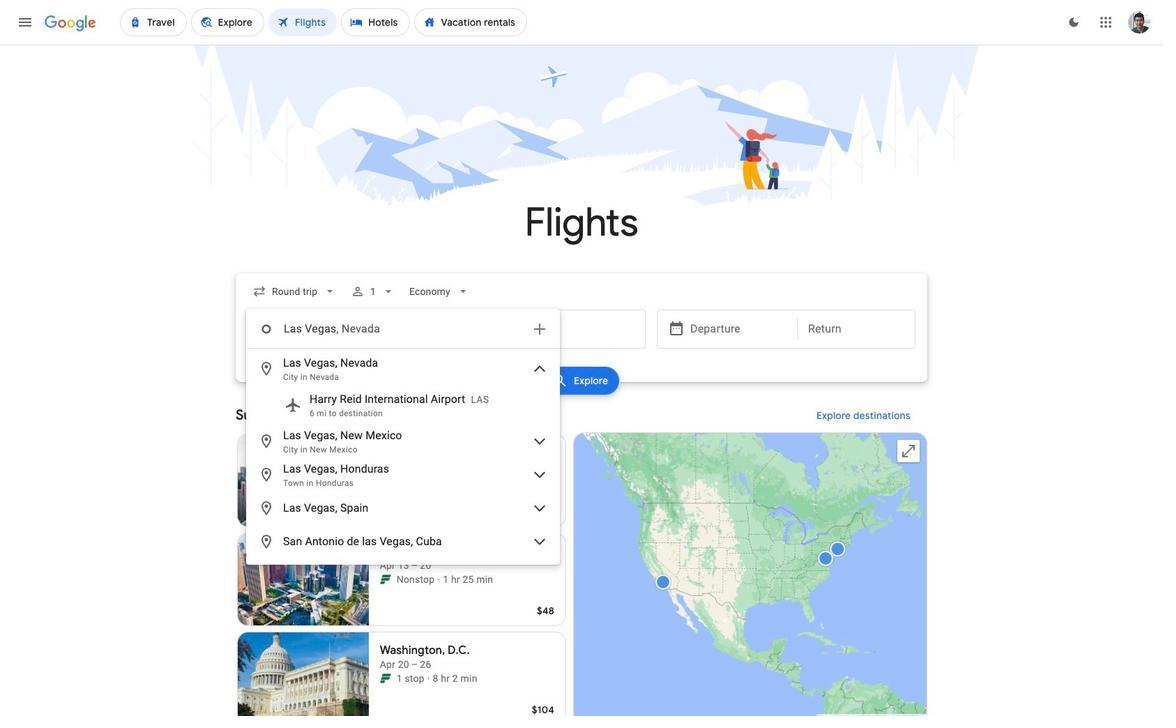 Task type: describe. For each thing, give the bounding box(es) containing it.
104 US dollars text field
[[532, 704, 555, 717]]

las vegas, new mexico option
[[247, 425, 560, 458]]

main menu image
[[17, 14, 33, 31]]

frontier image for 104 us dollars text field
[[380, 673, 391, 684]]

Flight search field
[[225, 273, 939, 565]]

las vegas, spain option
[[247, 492, 560, 525]]

san antonio de las vegas, cuba option
[[247, 525, 560, 559]]

toggle nearby airports for las vegas, honduras image
[[532, 467, 548, 483]]

las vegas, honduras option
[[247, 458, 560, 492]]

list box inside "enter your origin" dialog
[[247, 349, 560, 564]]

frontier image for 48 us dollars text box
[[380, 574, 391, 585]]

toggle nearby airports for las vegas, new mexico image
[[532, 433, 548, 450]]

toggle nearby airports for san antonio de las vegas, cuba image
[[532, 534, 548, 550]]

Departure text field
[[691, 310, 787, 348]]

48 US dollars text field
[[537, 605, 555, 617]]



Task type: vqa. For each thing, say whether or not it's contained in the screenshot.
"181 Us Dollars" text box on the left bottom
yes



Task type: locate. For each thing, give the bounding box(es) containing it.
toggle nearby airports for las vegas, spain image
[[532, 500, 548, 517]]

1 frontier image from the top
[[380, 574, 391, 585]]

0 vertical spatial frontier image
[[380, 574, 391, 585]]

toggle nearby airports for las vegas, nevada image
[[532, 361, 548, 377]]

Where from?  text field
[[283, 313, 523, 346]]

harry reid international airport (las) option
[[247, 386, 560, 425]]

Return text field
[[809, 310, 905, 348]]

list box
[[247, 349, 560, 564]]

2 frontier image from the top
[[380, 673, 391, 684]]

change appearance image
[[1058, 6, 1091, 39]]

181 US dollars text field
[[535, 506, 555, 518]]

 image inside suggested trips from san francisco region
[[438, 573, 440, 587]]

enter your origin dialog
[[246, 309, 560, 565]]

 image
[[438, 573, 440, 587]]

frontier image
[[380, 574, 391, 585], [380, 673, 391, 684]]

las vegas, nevada option
[[247, 352, 560, 386]]

None field
[[247, 279, 343, 304], [404, 279, 476, 304], [247, 279, 343, 304], [404, 279, 476, 304]]

suggested trips from san francisco region
[[236, 399, 928, 717]]

1 vertical spatial frontier image
[[380, 673, 391, 684]]

 image
[[428, 672, 430, 686]]

origin, select multiple airports image
[[532, 321, 548, 338]]



